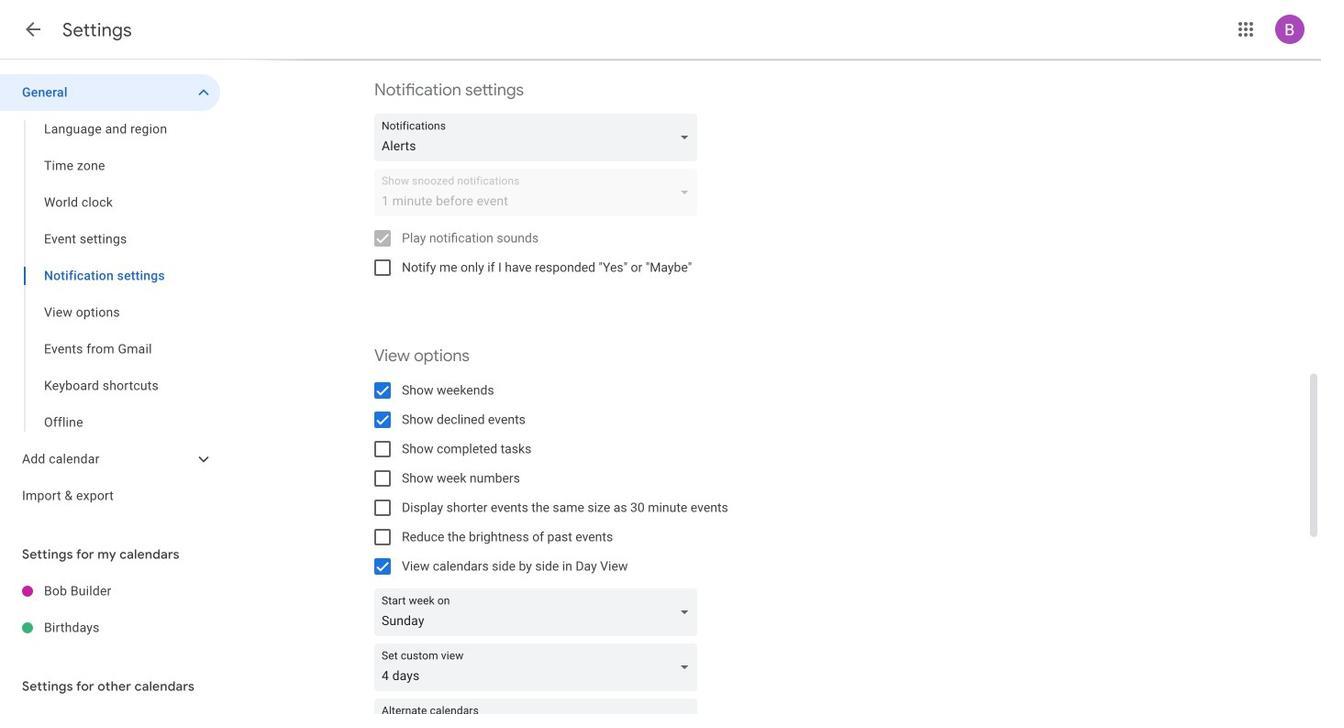 Task type: locate. For each thing, give the bounding box(es) containing it.
1 vertical spatial tree
[[0, 573, 220, 647]]

2 tree from the top
[[0, 573, 220, 647]]

1 tree from the top
[[0, 74, 220, 515]]

general tree item
[[0, 74, 220, 111]]

0 vertical spatial tree
[[0, 74, 220, 515]]

None field
[[374, 104, 705, 151], [374, 579, 705, 627], [374, 634, 705, 682], [374, 689, 705, 715], [374, 104, 705, 151], [374, 579, 705, 627], [374, 634, 705, 682], [374, 689, 705, 715]]

tree
[[0, 74, 220, 515], [0, 573, 220, 647]]

go back image
[[22, 18, 44, 40]]

heading
[[62, 18, 132, 42]]

group
[[0, 111, 220, 441]]



Task type: vqa. For each thing, say whether or not it's contained in the screenshot.
group
yes



Task type: describe. For each thing, give the bounding box(es) containing it.
bob builder tree item
[[0, 573, 220, 610]]

birthdays tree item
[[0, 610, 220, 647]]



